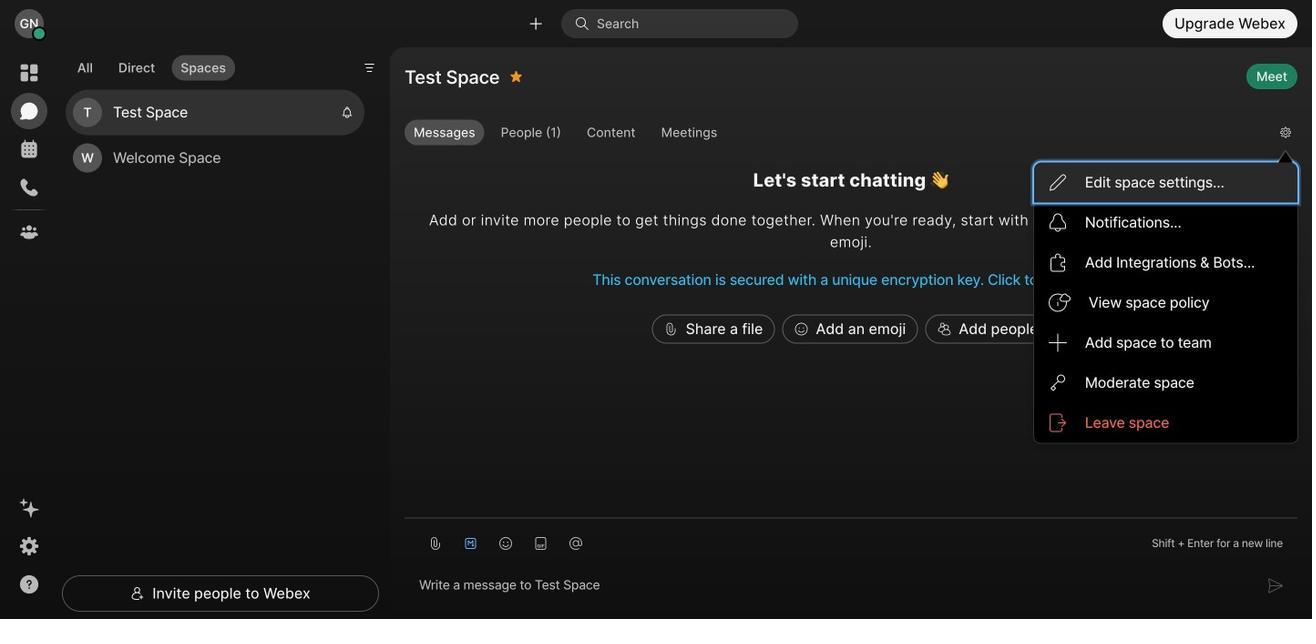 Task type: describe. For each thing, give the bounding box(es) containing it.
webex tab list
[[11, 55, 47, 251]]



Task type: locate. For each thing, give the bounding box(es) containing it.
message composer toolbar element
[[405, 519, 1298, 562]]

welcome space list item
[[66, 135, 365, 181]]

menu bar
[[1035, 163, 1298, 444]]

group
[[405, 120, 1266, 150]]

navigation
[[0, 47, 58, 620]]

you will be notified of all new messages in this space image
[[341, 106, 354, 119]]

tab list
[[64, 44, 240, 86]]

test space, you will be notified of all new messages in this space list item
[[66, 90, 365, 135]]



Task type: vqa. For each thing, say whether or not it's contained in the screenshot.
navigation
yes



